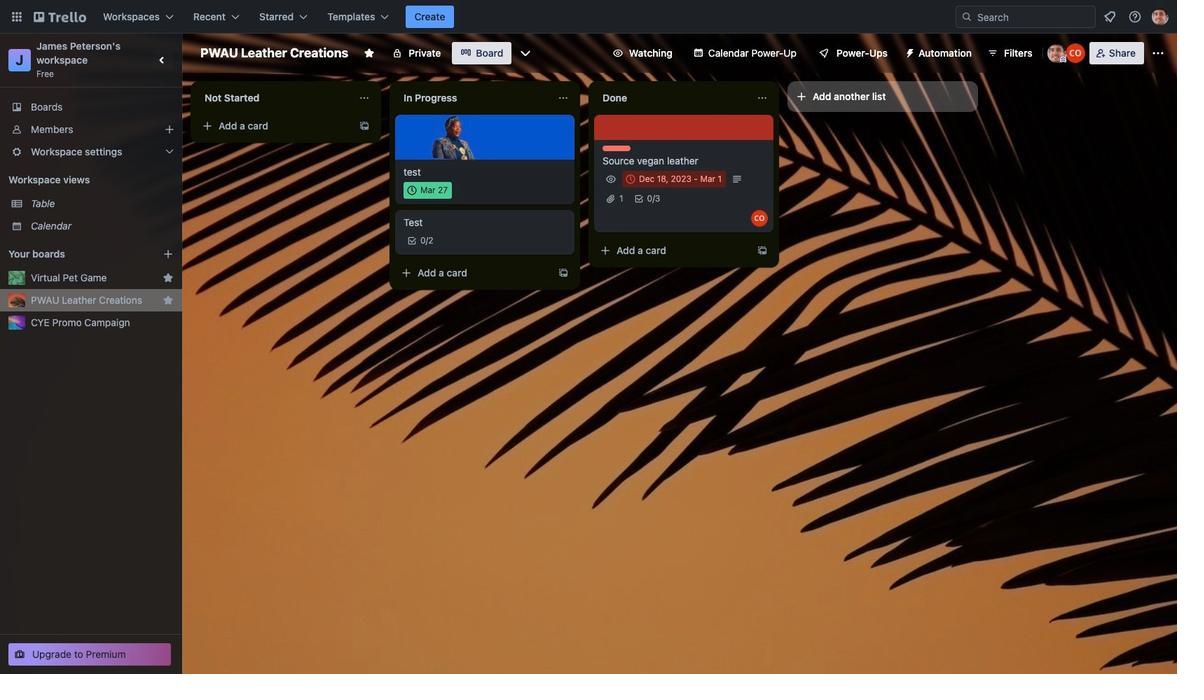 Task type: describe. For each thing, give the bounding box(es) containing it.
1 horizontal spatial christina overa (christinaovera) image
[[1066, 43, 1086, 63]]

Search field
[[973, 7, 1095, 27]]

james peterson (jamespeterson93) image
[[1152, 8, 1169, 25]]

Board name text field
[[193, 42, 356, 64]]

star or unstar board image
[[364, 48, 375, 59]]

search image
[[962, 11, 973, 22]]

sm image
[[899, 42, 919, 62]]

primary element
[[0, 0, 1177, 34]]

https://media2.giphy.com/media/vhqa3tryiebmkd5qih/100w.gif?cid=ad960664tuux3ictzc2l4kkstlpkpgfee3kg7e05hcw8694d&ep=v1_stickers_search&rid=100w.gif&ct=s image
[[431, 113, 479, 161]]

back to home image
[[34, 6, 86, 28]]

create from template… image
[[757, 245, 768, 257]]



Task type: vqa. For each thing, say whether or not it's contained in the screenshot.
Color: red, title: "Support" element
no



Task type: locate. For each thing, give the bounding box(es) containing it.
0 horizontal spatial christina overa (christinaovera) image
[[751, 210, 768, 227]]

starred icon image
[[163, 273, 174, 284], [163, 295, 174, 306]]

color: bold red, title: "sourcing" element
[[603, 146, 631, 151]]

workspace navigation collapse icon image
[[153, 50, 172, 70]]

None checkbox
[[622, 171, 726, 188]]

0 vertical spatial christina overa (christinaovera) image
[[1066, 43, 1086, 63]]

this member is an admin of this board. image
[[1060, 57, 1067, 63]]

2 starred icon image from the top
[[163, 295, 174, 306]]

1 vertical spatial create from template… image
[[558, 268, 569, 279]]

None text field
[[196, 87, 353, 109]]

james peterson (jamespeterson93) image
[[1048, 43, 1067, 63]]

customize views image
[[519, 46, 533, 60]]

christina overa (christinaovera) image down search field
[[1066, 43, 1086, 63]]

christina overa (christinaovera) image
[[1066, 43, 1086, 63], [751, 210, 768, 227]]

0 vertical spatial starred icon image
[[163, 273, 174, 284]]

0 vertical spatial create from template… image
[[359, 121, 370, 132]]

add board image
[[163, 249, 174, 260]]

0 notifications image
[[1102, 8, 1119, 25]]

None checkbox
[[404, 182, 452, 199]]

show menu image
[[1152, 46, 1166, 60]]

create from template… image
[[359, 121, 370, 132], [558, 268, 569, 279]]

open information menu image
[[1128, 10, 1142, 24]]

christina overa (christinaovera) image up create from template… icon
[[751, 210, 768, 227]]

1 horizontal spatial create from template… image
[[558, 268, 569, 279]]

1 starred icon image from the top
[[163, 273, 174, 284]]

your boards with 3 items element
[[8, 246, 142, 263]]

0 horizontal spatial create from template… image
[[359, 121, 370, 132]]

1 vertical spatial starred icon image
[[163, 295, 174, 306]]

None text field
[[395, 87, 552, 109], [594, 87, 751, 109], [395, 87, 552, 109], [594, 87, 751, 109]]

1 vertical spatial christina overa (christinaovera) image
[[751, 210, 768, 227]]



